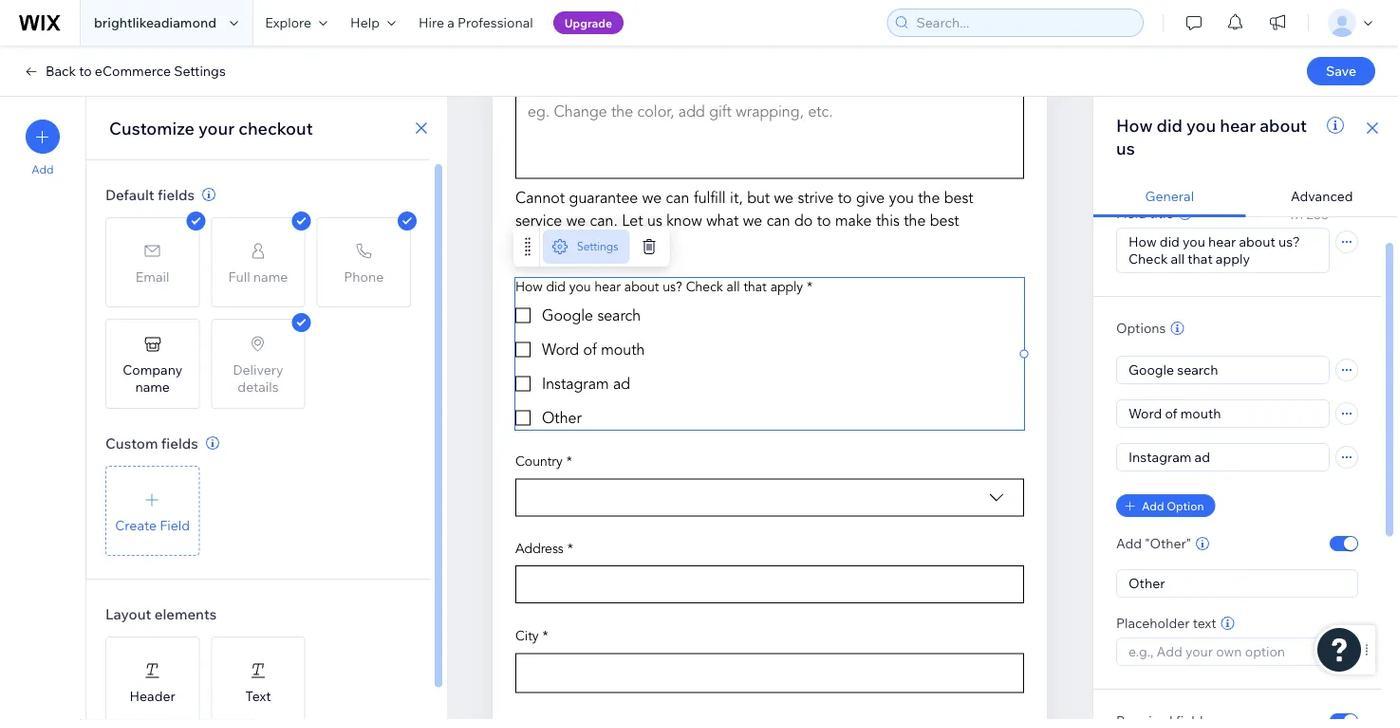 Task type: describe. For each thing, give the bounding box(es) containing it.
Search... field
[[911, 9, 1137, 36]]

elements
[[154, 605, 217, 623]]

how
[[1116, 114, 1153, 136]]

fields for custom fields
[[161, 434, 198, 452]]

placeholder text
[[1116, 615, 1217, 632]]

layout
[[105, 605, 151, 623]]

0 vertical spatial settings
[[174, 63, 226, 79]]

company name
[[123, 361, 182, 395]]

option
[[1167, 499, 1204, 513]]

ecommerce
[[95, 63, 171, 79]]

hear
[[1220, 114, 1256, 136]]

options
[[1116, 320, 1166, 337]]

settings button
[[543, 230, 630, 264]]

customize
[[109, 117, 195, 139]]

you
[[1187, 114, 1216, 136]]

upgrade
[[565, 16, 612, 30]]

professional
[[457, 14, 533, 31]]

header
[[130, 688, 175, 704]]

explore
[[265, 14, 311, 31]]

create field button
[[105, 466, 200, 556]]

hire
[[419, 14, 444, 31]]

add option button
[[1116, 495, 1216, 517]]

add option
[[1142, 499, 1204, 513]]

help button
[[339, 0, 407, 46]]

fields for default fields
[[158, 186, 195, 204]]

us
[[1116, 137, 1135, 159]]

/
[[1300, 206, 1306, 223]]

"other"
[[1145, 535, 1192, 552]]

add "other"
[[1116, 535, 1192, 552]]

back to ecommerce settings button
[[23, 63, 226, 80]]

title
[[1150, 205, 1174, 222]]

custom fields
[[105, 434, 198, 452]]

hire a professional
[[419, 14, 533, 31]]



Task type: locate. For each thing, give the bounding box(es) containing it.
your
[[198, 117, 235, 139]]

Options text field
[[1117, 401, 1329, 427], [1117, 444, 1329, 471]]

field right 'create'
[[160, 517, 190, 533]]

0 horizontal spatial settings
[[174, 63, 226, 79]]

company
[[123, 361, 182, 378]]

1 vertical spatial options text field
[[1117, 444, 1329, 471]]

name
[[135, 378, 170, 395]]

0 vertical spatial add
[[32, 162, 54, 177]]

add for add "other"
[[1116, 535, 1142, 552]]

1 vertical spatial field
[[160, 517, 190, 533]]

create
[[115, 517, 157, 533]]

Field title text field
[[1117, 229, 1329, 272]]

a
[[447, 14, 455, 31]]

0 vertical spatial fields
[[158, 186, 195, 204]]

add inside 'button'
[[1142, 499, 1164, 513]]

customize your checkout
[[109, 117, 313, 139]]

tab list containing general
[[1094, 177, 1398, 217]]

0 vertical spatial options text field
[[1117, 401, 1329, 427]]

custom
[[105, 434, 158, 452]]

fields right default on the top of page
[[158, 186, 195, 204]]

add for add option
[[1142, 499, 1164, 513]]

default fields
[[105, 186, 195, 204]]

tab list
[[1094, 177, 1398, 217]]

47
[[1286, 206, 1300, 223]]

field
[[1116, 205, 1147, 222], [160, 517, 190, 533]]

upgrade button
[[553, 11, 624, 34]]

255
[[1306, 206, 1329, 223]]

advanced button
[[1246, 177, 1398, 217]]

placeholder
[[1116, 615, 1190, 632]]

1 horizontal spatial field
[[1116, 205, 1147, 222]]

1 vertical spatial settings
[[577, 240, 618, 254]]

Options text field
[[1117, 357, 1329, 384]]

advanced
[[1291, 188, 1353, 205]]

add
[[32, 162, 54, 177], [1142, 499, 1164, 513], [1116, 535, 1142, 552]]

default
[[105, 186, 154, 204]]

2 options text field from the top
[[1117, 444, 1329, 471]]

add inside button
[[32, 162, 54, 177]]

1 horizontal spatial settings
[[577, 240, 618, 254]]

field title
[[1116, 205, 1174, 222]]

add for add
[[32, 162, 54, 177]]

fields
[[158, 186, 195, 204], [161, 434, 198, 452]]

save button
[[1307, 57, 1376, 85]]

0 vertical spatial field
[[1116, 205, 1147, 222]]

to
[[79, 63, 92, 79]]

1 vertical spatial fields
[[161, 434, 198, 452]]

layout elements
[[105, 605, 217, 623]]

back
[[46, 63, 76, 79]]

47 / 255
[[1286, 206, 1329, 223]]

1 options text field from the top
[[1117, 401, 1329, 427]]

1 vertical spatial add
[[1142, 499, 1164, 513]]

settings
[[174, 63, 226, 79], [577, 240, 618, 254]]

brightlikeadiamond
[[94, 14, 217, 31]]

how did you hear about us
[[1116, 114, 1307, 159]]

0 horizontal spatial field
[[160, 517, 190, 533]]

2 vertical spatial add
[[1116, 535, 1142, 552]]

Other field
[[1123, 571, 1352, 597]]

add button
[[26, 120, 60, 177]]

field left "title"
[[1116, 205, 1147, 222]]

about
[[1260, 114, 1307, 136]]

options text field down options text field
[[1117, 401, 1329, 427]]

save
[[1326, 63, 1357, 79]]

hire a professional link
[[407, 0, 545, 46]]

options text field up option
[[1117, 444, 1329, 471]]

Placeholder text field
[[1123, 639, 1352, 665]]

did
[[1157, 114, 1183, 136]]

text
[[1193, 615, 1217, 632]]

general button
[[1094, 177, 1246, 217]]

create field
[[115, 517, 190, 533]]

fields right custom
[[161, 434, 198, 452]]

back to ecommerce settings
[[46, 63, 226, 79]]

general
[[1145, 188, 1194, 205]]

checkout
[[238, 117, 313, 139]]

text
[[245, 688, 271, 704]]

field inside button
[[160, 517, 190, 533]]

help
[[350, 14, 380, 31]]



Task type: vqa. For each thing, say whether or not it's contained in the screenshot.
left Upgrade Now button
no



